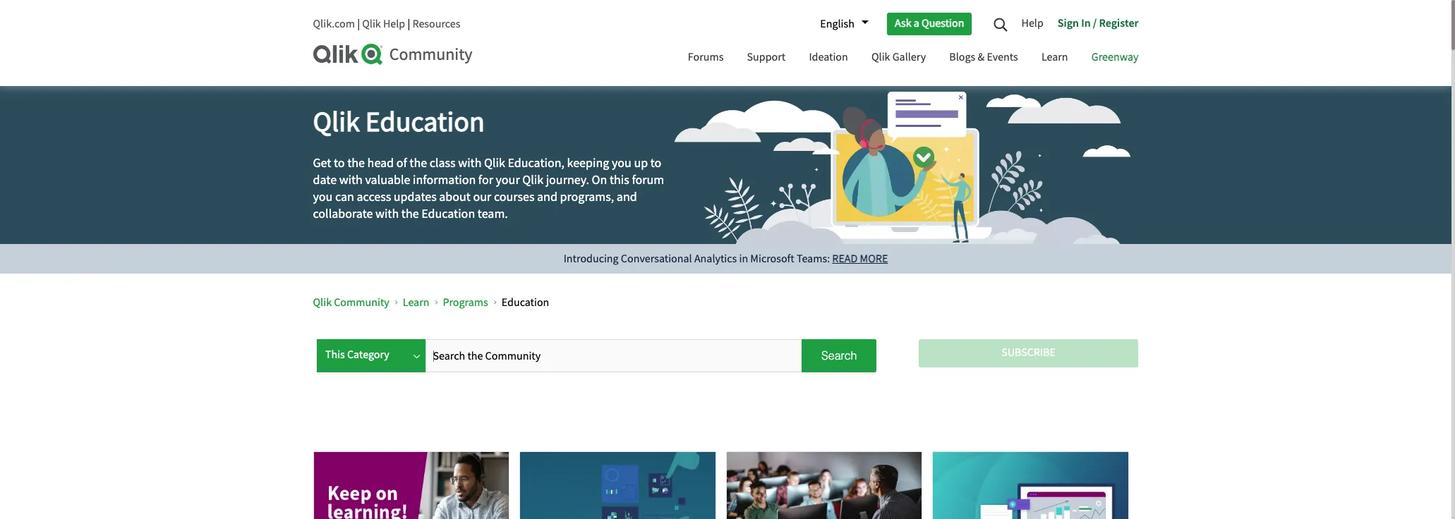 Task type: describe. For each thing, give the bounding box(es) containing it.
gallery
[[892, 50, 926, 64]]

journey.
[[546, 172, 589, 188]]

teams:
[[797, 252, 830, 266]]

Search this forum text field
[[429, 339, 798, 373]]

your
[[496, 172, 520, 188]]

2 | from the left
[[407, 17, 410, 31]]

team.
[[478, 206, 508, 222]]

&
[[978, 50, 985, 64]]

introducing conversational analytics in microsoft teams: read more
[[564, 252, 888, 266]]

resources link
[[412, 17, 460, 31]]

a
[[914, 16, 919, 31]]

0 horizontal spatial help
[[383, 17, 405, 31]]

up
[[634, 155, 648, 171]]

programs
[[443, 296, 488, 310]]

our
[[473, 189, 491, 205]]

0 horizontal spatial with
[[339, 172, 363, 188]]

updates
[[394, 189, 437, 205]]

microsoft
[[750, 252, 794, 266]]

1 horizontal spatial with
[[375, 206, 399, 222]]

0 vertical spatial with
[[458, 155, 482, 171]]

keeping
[[567, 155, 609, 171]]

0 vertical spatial you
[[612, 155, 631, 171]]

support
[[747, 50, 786, 64]]

ask a question
[[895, 16, 964, 31]]

qlik community link
[[313, 296, 389, 310]]

education inside get to the head of the class with qlik education, keeping you up to date with valuable information for your qlik journey. on this forum you can access updates about our courses and programs, and collaborate with the education team.
[[421, 206, 475, 222]]

the down updates
[[401, 206, 419, 222]]

ask
[[895, 16, 911, 31]]

learn for learn dropdown button
[[1041, 50, 1068, 64]]

blogs & events button
[[939, 37, 1029, 79]]

programs link
[[443, 296, 488, 310]]

qlik inside menu bar
[[871, 50, 890, 64]]

courses
[[494, 189, 535, 205]]

education,
[[508, 155, 565, 171]]

/
[[1093, 16, 1097, 30]]

date
[[313, 172, 337, 188]]

english
[[820, 17, 854, 31]]

read
[[832, 252, 858, 266]]

0 vertical spatial education
[[365, 104, 485, 140]]

qlik gallery link
[[861, 37, 937, 79]]

help link
[[1021, 11, 1051, 37]]

programs,
[[560, 189, 614, 205]]

qlik image
[[313, 44, 384, 65]]

qlik gallery
[[871, 50, 926, 64]]

qlik.com
[[313, 17, 355, 31]]

greenway
[[1091, 50, 1139, 64]]

2 to from the left
[[650, 155, 661, 171]]

qlik community
[[313, 296, 389, 310]]

analytics
[[694, 252, 737, 266]]

english button
[[813, 12, 869, 36]]

get to the head of the class with qlik education, keeping you up to date with valuable information for your qlik journey. on this forum you can access updates about our courses and programs, and collaborate with the education team.
[[313, 155, 664, 222]]

information
[[413, 172, 476, 188]]

learn button
[[1031, 37, 1079, 79]]

menu bar containing forums
[[677, 37, 1149, 79]]

collaborate
[[313, 206, 373, 222]]

of
[[396, 155, 407, 171]]

greenway link
[[1081, 37, 1149, 79]]

0 vertical spatial community
[[389, 44, 472, 66]]

1 horizontal spatial help
[[1021, 16, 1044, 30]]

access
[[357, 189, 391, 205]]

ask a question link
[[887, 13, 972, 35]]



Task type: locate. For each thing, give the bounding box(es) containing it.
and down journey.
[[537, 189, 557, 205]]

2 vertical spatial with
[[375, 206, 399, 222]]

menu bar
[[677, 37, 1149, 79]]

education up class
[[365, 104, 485, 140]]

learn left programs link
[[403, 296, 429, 310]]

1 horizontal spatial to
[[650, 155, 661, 171]]

with
[[458, 155, 482, 171], [339, 172, 363, 188], [375, 206, 399, 222]]

2 vertical spatial education
[[502, 296, 549, 310]]

1 and from the left
[[537, 189, 557, 205]]

this
[[610, 172, 629, 188]]

and down 'this'
[[617, 189, 637, 205]]

qlik.com link
[[313, 17, 355, 31]]

community down resources link
[[389, 44, 472, 66]]

ideation button
[[798, 37, 859, 79]]

sign
[[1058, 16, 1079, 30]]

0 horizontal spatial and
[[537, 189, 557, 205]]

education right programs link
[[502, 296, 549, 310]]

qlik education
[[313, 104, 485, 140]]

community inside list
[[334, 296, 389, 310]]

blogs & events
[[949, 50, 1018, 64]]

1 horizontal spatial and
[[617, 189, 637, 205]]

can
[[335, 189, 354, 205]]

blogs
[[949, 50, 975, 64]]

qlik inside list
[[313, 296, 332, 310]]

community
[[389, 44, 472, 66], [334, 296, 389, 310]]

you
[[612, 155, 631, 171], [313, 189, 333, 205]]

head
[[367, 155, 394, 171]]

learn down sign
[[1041, 50, 1068, 64]]

the
[[347, 155, 365, 171], [409, 155, 427, 171], [401, 206, 419, 222]]

learn for learn link
[[403, 296, 429, 310]]

learn inside dropdown button
[[1041, 50, 1068, 64]]

1 horizontal spatial you
[[612, 155, 631, 171]]

0 horizontal spatial learn
[[403, 296, 429, 310]]

sign in / register link
[[1051, 11, 1139, 37]]

list
[[313, 284, 1100, 322]]

forums button
[[677, 37, 734, 79]]

1 horizontal spatial learn
[[1041, 50, 1068, 64]]

register
[[1099, 16, 1139, 30]]

learn
[[1041, 50, 1068, 64], [403, 296, 429, 310]]

2 horizontal spatial with
[[458, 155, 482, 171]]

sign in / register
[[1058, 16, 1139, 30]]

education
[[365, 104, 485, 140], [421, 206, 475, 222], [502, 296, 549, 310]]

in
[[1081, 16, 1091, 30]]

you up 'this'
[[612, 155, 631, 171]]

the left head
[[347, 155, 365, 171]]

0 horizontal spatial to
[[334, 155, 345, 171]]

events
[[987, 50, 1018, 64]]

1 vertical spatial you
[[313, 189, 333, 205]]

you down the 'date'
[[313, 189, 333, 205]]

the right of
[[409, 155, 427, 171]]

read more link
[[832, 252, 888, 266]]

qlik help link
[[362, 17, 405, 31]]

1 vertical spatial learn
[[403, 296, 429, 310]]

search
[[821, 350, 857, 362]]

1 | from the left
[[357, 17, 360, 31]]

to right get at the left
[[334, 155, 345, 171]]

class
[[430, 155, 456, 171]]

qlik.com | qlik help | resources
[[313, 17, 460, 31]]

1 vertical spatial education
[[421, 206, 475, 222]]

support button
[[736, 37, 796, 79]]

1 vertical spatial with
[[339, 172, 363, 188]]

| right qlik help link
[[407, 17, 410, 31]]

education down "about" on the top
[[421, 206, 475, 222]]

conversational
[[621, 252, 692, 266]]

search button
[[802, 339, 877, 373]]

0 horizontal spatial you
[[313, 189, 333, 205]]

1 to from the left
[[334, 155, 345, 171]]

get
[[313, 155, 331, 171]]

2 and from the left
[[617, 189, 637, 205]]

with up can
[[339, 172, 363, 188]]

in
[[739, 252, 748, 266]]

resources
[[412, 17, 460, 31]]

ideation
[[809, 50, 848, 64]]

| right qlik.com
[[357, 17, 360, 31]]

list containing qlik community
[[313, 284, 1100, 322]]

education inside list
[[502, 296, 549, 310]]

learn inside list
[[403, 296, 429, 310]]

on
[[592, 172, 607, 188]]

help left resources link
[[383, 17, 405, 31]]

about
[[439, 189, 471, 205]]

valuable
[[365, 172, 410, 188]]

qlik
[[362, 17, 381, 31], [871, 50, 890, 64], [313, 104, 360, 140], [484, 155, 505, 171], [522, 172, 543, 188], [313, 296, 332, 310]]

0 vertical spatial learn
[[1041, 50, 1068, 64]]

community left learn link
[[334, 296, 389, 310]]

with up "for"
[[458, 155, 482, 171]]

learn link
[[403, 296, 429, 310]]

forums
[[688, 50, 724, 64]]

to right up at the top left of page
[[650, 155, 661, 171]]

with down access
[[375, 206, 399, 222]]

for
[[478, 172, 493, 188]]

forum
[[632, 172, 664, 188]]

to
[[334, 155, 345, 171], [650, 155, 661, 171]]

help left sign
[[1021, 16, 1044, 30]]

1 vertical spatial community
[[334, 296, 389, 310]]

more
[[860, 252, 888, 266]]

1 horizontal spatial |
[[407, 17, 410, 31]]

question
[[922, 16, 964, 31]]

and
[[537, 189, 557, 205], [617, 189, 637, 205]]

|
[[357, 17, 360, 31], [407, 17, 410, 31]]

introducing
[[564, 252, 619, 266]]

0 horizontal spatial |
[[357, 17, 360, 31]]

help
[[1021, 16, 1044, 30], [383, 17, 405, 31]]

community link
[[313, 44, 663, 66]]



Task type: vqa. For each thing, say whether or not it's contained in the screenshot.
Knowledge Base
no



